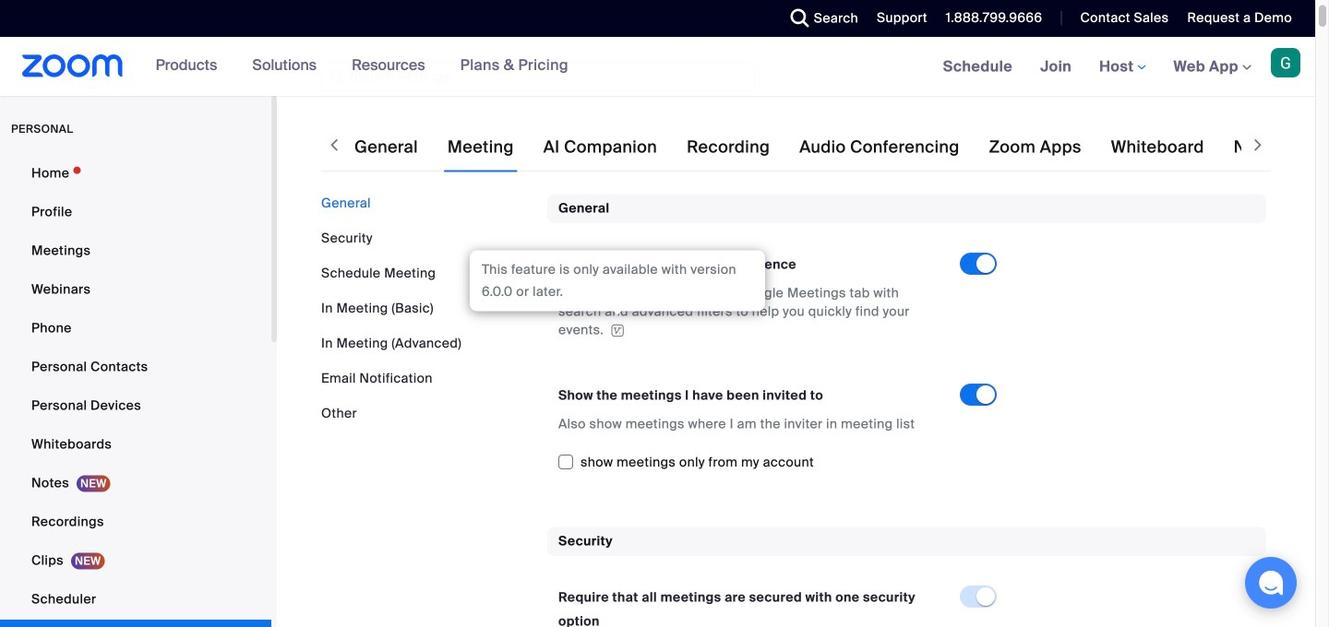 Task type: vqa. For each thing, say whether or not it's contained in the screenshot.
APPLICATION
yes



Task type: describe. For each thing, give the bounding box(es) containing it.
security element
[[547, 528, 1267, 628]]

open chat image
[[1258, 571, 1284, 596]]

Search Settings text field
[[321, 62, 755, 92]]

support version for enable new meetings tab experience image
[[609, 325, 627, 338]]

scroll left image
[[325, 136, 343, 155]]

zoom logo image
[[22, 54, 123, 78]]

this feature is only available with version 6.0.0 or later. tooltip
[[470, 251, 765, 316]]



Task type: locate. For each thing, give the bounding box(es) containing it.
menu bar
[[321, 194, 534, 423]]

product information navigation
[[142, 37, 582, 96]]

tabs of my account settings page tab list
[[351, 121, 1329, 173]]

banner
[[0, 37, 1316, 97]]

application
[[559, 284, 944, 340]]

meetings navigation
[[929, 37, 1316, 97]]

application inside the general element
[[559, 284, 944, 340]]

profile picture image
[[1271, 48, 1301, 78]]

personal menu menu
[[0, 155, 271, 628]]

general element
[[547, 194, 1267, 498]]

scroll right image
[[1249, 136, 1268, 155]]



